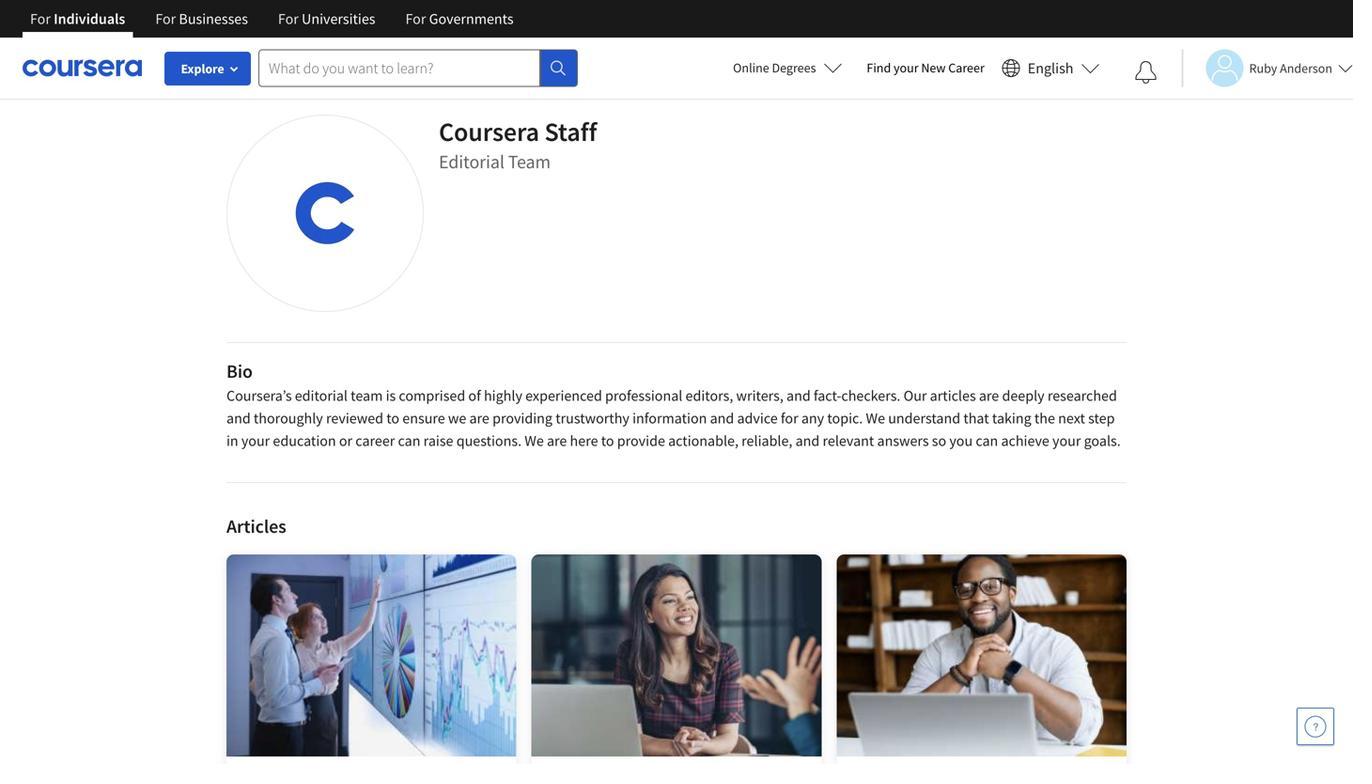 Task type: vqa. For each thing, say whether or not it's contained in the screenshot.
COURSERA
yes



Task type: locate. For each thing, give the bounding box(es) containing it.
0 horizontal spatial to
[[386, 409, 400, 428]]

0 vertical spatial are
[[979, 386, 999, 405]]

2 vertical spatial are
[[547, 431, 567, 450]]

for for governments
[[406, 9, 426, 28]]

actionable,
[[668, 431, 739, 450]]

provide
[[617, 431, 665, 450]]

ruby anderson
[[1249, 60, 1333, 77]]

What do you want to learn? text field
[[258, 49, 540, 87]]

we
[[866, 409, 885, 428], [525, 431, 544, 450]]

your
[[894, 59, 919, 76], [241, 431, 270, 450], [1053, 431, 1081, 450]]

new
[[921, 59, 946, 76]]

help center image
[[1304, 715, 1327, 738]]

can down that
[[976, 431, 998, 450]]

[featured image] a web designer is at the office working. image
[[837, 554, 1127, 757]]

raise
[[424, 431, 453, 450]]

governments
[[429, 9, 514, 28]]

for up what do you want to learn? text field
[[406, 9, 426, 28]]

2 for from the left
[[155, 9, 176, 28]]

individuals
[[54, 9, 125, 28]]

information
[[633, 409, 707, 428]]

editors,
[[686, 386, 733, 405]]

that
[[964, 409, 989, 428]]

0 vertical spatial to
[[386, 409, 400, 428]]

your right find
[[894, 59, 919, 76]]

we down the "checkers."
[[866, 409, 885, 428]]

for individuals
[[30, 9, 125, 28]]

so
[[932, 431, 947, 450]]

to
[[386, 409, 400, 428], [601, 431, 614, 450]]

0 horizontal spatial can
[[398, 431, 421, 450]]

are
[[979, 386, 999, 405], [469, 409, 490, 428], [547, 431, 567, 450]]

2 horizontal spatial your
[[1053, 431, 1081, 450]]

we down providing
[[525, 431, 544, 450]]

for
[[30, 9, 51, 28], [155, 9, 176, 28], [278, 9, 299, 28], [406, 9, 426, 28]]

staff
[[545, 115, 597, 148]]

for left individuals
[[30, 9, 51, 28]]

experienced
[[525, 386, 602, 405]]

for businesses
[[155, 9, 248, 28]]

2 can from the left
[[976, 431, 998, 450]]

professional
[[605, 386, 683, 405]]

ensure
[[403, 409, 445, 428]]

0 horizontal spatial we
[[525, 431, 544, 450]]

universities
[[302, 9, 375, 28]]

degrees
[[772, 59, 816, 76]]

and up in
[[226, 409, 251, 428]]

checkers.
[[842, 386, 901, 405]]

questions.
[[456, 431, 522, 450]]

team
[[351, 386, 383, 405]]

explore button
[[164, 52, 251, 86]]

for left businesses
[[155, 9, 176, 28]]

1 horizontal spatial we
[[866, 409, 885, 428]]

to down is
[[386, 409, 400, 428]]

coursera's
[[226, 386, 292, 405]]

2 horizontal spatial are
[[979, 386, 999, 405]]

in
[[226, 431, 238, 450]]

find your new career link
[[858, 56, 994, 80]]

answers
[[877, 431, 929, 450]]

and
[[787, 386, 811, 405], [226, 409, 251, 428], [710, 409, 734, 428], [796, 431, 820, 450]]

are up that
[[979, 386, 999, 405]]

0 horizontal spatial are
[[469, 409, 490, 428]]

1 for from the left
[[30, 9, 51, 28]]

1 vertical spatial we
[[525, 431, 544, 450]]

is
[[386, 386, 396, 405]]

you
[[950, 431, 973, 450]]

english
[[1028, 59, 1074, 78]]

3 for from the left
[[278, 9, 299, 28]]

our
[[904, 386, 927, 405]]

your down next
[[1053, 431, 1081, 450]]

bio coursera's editorial team is comprised of highly experienced professional editors, writers, and fact-checkers. our articles are deeply researched and thoroughly reviewed to ensure we are providing trustworthy information and advice for any topic. we understand that taking the next step in your education or career can raise questions. we are here to provide actionable, reliable, and relevant answers so you can achieve your goals.
[[226, 359, 1121, 450]]

businesses
[[179, 9, 248, 28]]

can down ensure
[[398, 431, 421, 450]]

online degrees
[[733, 59, 816, 76]]

achieve
[[1001, 431, 1050, 450]]

1 vertical spatial to
[[601, 431, 614, 450]]

4 for from the left
[[406, 9, 426, 28]]

for left universities
[[278, 9, 299, 28]]

editorial
[[295, 386, 348, 405]]

None search field
[[258, 49, 578, 87]]

to right here
[[601, 431, 614, 450]]

team
[[508, 150, 551, 173]]

english button
[[994, 38, 1108, 99]]

and up for
[[787, 386, 811, 405]]

advice
[[737, 409, 778, 428]]

your right in
[[241, 431, 270, 450]]

1 vertical spatial are
[[469, 409, 490, 428]]

are left here
[[547, 431, 567, 450]]

1 can from the left
[[398, 431, 421, 450]]

find your new career
[[867, 59, 985, 76]]

1 horizontal spatial can
[[976, 431, 998, 450]]

can
[[398, 431, 421, 450], [976, 431, 998, 450]]

0 vertical spatial we
[[866, 409, 885, 428]]

goals.
[[1084, 431, 1121, 450]]

are right the we
[[469, 409, 490, 428]]

1 horizontal spatial are
[[547, 431, 567, 450]]

0 horizontal spatial your
[[241, 431, 270, 450]]



Task type: describe. For each thing, give the bounding box(es) containing it.
here
[[570, 431, 598, 450]]

taking
[[992, 409, 1032, 428]]

1 horizontal spatial your
[[894, 59, 919, 76]]

and down editors,
[[710, 409, 734, 428]]

relevant
[[823, 431, 874, 450]]

highly
[[484, 386, 522, 405]]

coursera image
[[23, 53, 142, 83]]

coursera
[[439, 115, 539, 148]]

fact-
[[814, 386, 842, 405]]

we
[[448, 409, 466, 428]]

for
[[781, 409, 799, 428]]

education
[[273, 431, 336, 450]]

or
[[339, 431, 353, 450]]

articles
[[226, 515, 286, 538]]

bio
[[226, 359, 253, 383]]

topic.
[[827, 409, 863, 428]]

and down any on the bottom right of the page
[[796, 431, 820, 450]]

find
[[867, 59, 891, 76]]

explore
[[181, 60, 224, 77]]

coursera staff image
[[231, 119, 419, 307]]

banner navigation
[[15, 0, 529, 38]]

understand
[[888, 409, 961, 428]]

the
[[1035, 409, 1055, 428]]

providing
[[493, 409, 553, 428]]

show notifications image
[[1135, 61, 1157, 84]]

for for businesses
[[155, 9, 176, 28]]

researched
[[1048, 386, 1117, 405]]

writers,
[[736, 386, 784, 405]]

online degrees button
[[718, 47, 858, 88]]

ruby
[[1249, 60, 1277, 77]]

comprised
[[399, 386, 465, 405]]

[featured image] manager in a meeting with an employee. image
[[532, 554, 822, 757]]

career
[[356, 431, 395, 450]]

trustworthy
[[556, 409, 630, 428]]

for for individuals
[[30, 9, 51, 28]]

1 horizontal spatial to
[[601, 431, 614, 450]]

reviewed
[[326, 409, 383, 428]]

reliable,
[[742, 431, 793, 450]]

[featured image] two co-workers review performance data in a set of visualizations displayed across a series of screens on a wall. image
[[226, 554, 517, 757]]

for governments
[[406, 9, 514, 28]]

anderson
[[1280, 60, 1333, 77]]

step
[[1088, 409, 1115, 428]]

coursera staff editorial team
[[439, 115, 597, 173]]

for universities
[[278, 9, 375, 28]]

next
[[1058, 409, 1085, 428]]

editorial
[[439, 150, 505, 173]]

articles
[[930, 386, 976, 405]]

any
[[802, 409, 824, 428]]

thoroughly
[[254, 409, 323, 428]]

of
[[468, 386, 481, 405]]

online
[[733, 59, 769, 76]]

career
[[949, 59, 985, 76]]

ruby anderson button
[[1182, 49, 1353, 87]]

deeply
[[1002, 386, 1045, 405]]

for for universities
[[278, 9, 299, 28]]



